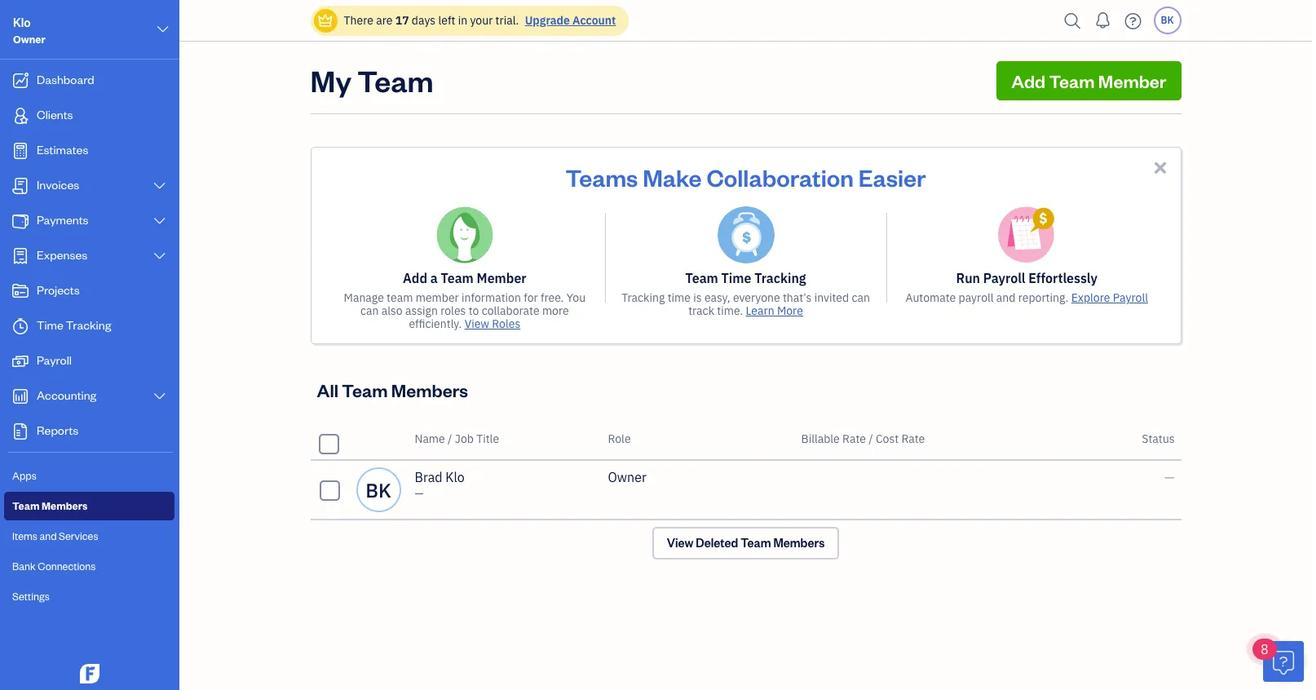 Task type: vqa. For each thing, say whether or not it's contained in the screenshot.
THE YOU'RE
no



Task type: describe. For each thing, give the bounding box(es) containing it.
estimate image
[[11, 143, 30, 159]]

view roles
[[465, 316, 521, 331]]

name
[[415, 431, 445, 446]]

klo owner
[[13, 15, 45, 46]]

projects link
[[4, 275, 175, 308]]

expenses
[[37, 247, 87, 263]]

left
[[438, 13, 455, 28]]

view deleted team members link
[[652, 527, 840, 560]]

add for add team member
[[1012, 69, 1046, 92]]

there
[[344, 13, 373, 28]]

search image
[[1060, 9, 1086, 33]]

can for team time tracking
[[852, 290, 870, 305]]

all
[[317, 378, 339, 401]]

invoice image
[[11, 178, 30, 194]]

add for add a team member
[[403, 270, 427, 286]]

add a team member
[[403, 270, 527, 286]]

and inside run payroll effortlessly automate payroll and reporting. explore payroll
[[997, 290, 1016, 305]]

reports
[[37, 423, 78, 438]]

view deleted team members
[[667, 535, 825, 551]]

chart image
[[11, 388, 30, 405]]

time tracking link
[[4, 310, 175, 343]]

money image
[[11, 353, 30, 369]]

status
[[1142, 431, 1175, 446]]

team right deleted at the right of the page
[[741, 535, 771, 551]]

notifications image
[[1090, 4, 1116, 37]]

add team member button
[[997, 61, 1181, 100]]

dashboard link
[[4, 64, 175, 98]]

my team
[[310, 61, 434, 100]]

payroll link
[[4, 345, 175, 378]]

services
[[59, 529, 98, 542]]

resource center badge image
[[1263, 641, 1304, 682]]

billable
[[801, 431, 840, 446]]

connections
[[38, 560, 96, 573]]

go to help image
[[1120, 9, 1146, 33]]

projects
[[37, 282, 80, 298]]

make
[[643, 161, 702, 192]]

for
[[524, 290, 538, 305]]

my
[[310, 61, 352, 100]]

invited
[[815, 290, 849, 305]]

team inside button
[[1049, 69, 1095, 92]]

efficiently.
[[409, 316, 462, 331]]

time.
[[717, 303, 743, 318]]

bk button
[[1154, 7, 1181, 34]]

that's
[[783, 290, 812, 305]]

everyone
[[733, 290, 780, 305]]

bk inside dropdown button
[[1161, 14, 1174, 26]]

track
[[689, 303, 715, 318]]

days
[[412, 13, 436, 28]]

0 horizontal spatial member
[[477, 270, 527, 286]]

all team members
[[317, 378, 468, 401]]

team members link
[[4, 492, 175, 520]]

1 vertical spatial owner
[[608, 469, 647, 485]]

owner inside main element
[[13, 33, 45, 46]]

dashboard
[[37, 72, 94, 87]]

expenses link
[[4, 240, 175, 273]]

upgrade
[[525, 13, 570, 28]]

easier
[[859, 161, 926, 192]]

tracking time is easy, everyone that's invited can track time.
[[622, 290, 870, 318]]

0 vertical spatial members
[[391, 378, 468, 401]]

apps link
[[4, 462, 175, 490]]

run payroll effortlessly automate payroll and reporting. explore payroll
[[906, 270, 1148, 305]]

klo inside klo owner
[[13, 15, 31, 30]]

brad
[[415, 469, 443, 485]]

learn more
[[746, 303, 803, 318]]

run
[[956, 270, 980, 286]]

chevron large down image for payments
[[152, 215, 167, 228]]

teams make collaboration easier
[[566, 161, 926, 192]]

settings link
[[4, 582, 175, 611]]

chevron large down image for invoices
[[152, 179, 167, 192]]

payroll inside 'payroll' link
[[37, 352, 72, 368]]

estimates
[[37, 142, 88, 157]]

title
[[476, 431, 499, 446]]

team right all
[[342, 378, 388, 401]]

time inside main element
[[37, 317, 63, 333]]

team inside main element
[[12, 499, 40, 512]]

crown image
[[317, 12, 334, 29]]

roles
[[492, 316, 521, 331]]

is
[[693, 290, 702, 305]]

deleted
[[696, 535, 738, 551]]

project image
[[11, 283, 30, 299]]

team
[[387, 290, 413, 305]]

collaboration
[[707, 161, 854, 192]]

automate
[[906, 290, 956, 305]]

view for view roles
[[465, 316, 489, 331]]

items and services
[[12, 529, 98, 542]]

2 / from the left
[[869, 431, 873, 446]]

accounting link
[[4, 380, 175, 414]]

learn
[[746, 303, 775, 318]]

add team member
[[1012, 69, 1167, 92]]

clients link
[[4, 100, 175, 133]]

name / job title
[[415, 431, 499, 446]]

8 button
[[1253, 639, 1304, 682]]

members inside main element
[[42, 499, 88, 512]]

items and services link
[[4, 522, 175, 551]]

accounting
[[37, 387, 96, 403]]

team members
[[12, 499, 88, 512]]

manage team member information for free. you can also assign roles to collaborate more efficiently.
[[344, 290, 586, 331]]

17
[[395, 13, 409, 28]]

easy,
[[705, 290, 731, 305]]

8
[[1261, 641, 1269, 657]]

2 rate from the left
[[902, 431, 925, 446]]

1 / from the left
[[448, 431, 452, 446]]



Task type: locate. For each thing, give the bounding box(es) containing it.
1 vertical spatial chevron large down image
[[152, 390, 167, 403]]

1 vertical spatial tracking
[[622, 290, 665, 305]]

view
[[465, 316, 489, 331], [667, 535, 694, 551]]

1 vertical spatial view
[[667, 535, 694, 551]]

team right a at the left of the page
[[441, 270, 474, 286]]

a
[[430, 270, 438, 286]]

0 horizontal spatial tracking
[[66, 317, 111, 333]]

teams
[[566, 161, 638, 192]]

1 horizontal spatial add
[[1012, 69, 1046, 92]]

team down 17 on the left top of the page
[[357, 61, 434, 100]]

2 horizontal spatial members
[[774, 535, 825, 551]]

bk left brad
[[366, 477, 391, 503]]

2 vertical spatial chevron large down image
[[152, 215, 167, 228]]

can inside tracking time is easy, everyone that's invited can track time.
[[852, 290, 870, 305]]

— down brad
[[415, 486, 424, 501]]

team time tracking image
[[717, 206, 774, 263]]

0 horizontal spatial payroll
[[37, 352, 72, 368]]

invoices
[[37, 177, 79, 192]]

payroll right money icon
[[37, 352, 72, 368]]

member
[[416, 290, 459, 305]]

time up easy, on the top right of the page
[[721, 270, 752, 286]]

view for view deleted team members
[[667, 535, 694, 551]]

1 horizontal spatial member
[[1099, 69, 1167, 92]]

run payroll effortlessly image
[[998, 206, 1056, 263]]

0 vertical spatial add
[[1012, 69, 1046, 92]]

2 chevron large down image from the top
[[152, 390, 167, 403]]

/ left the cost
[[869, 431, 873, 446]]

1 vertical spatial chevron large down image
[[152, 179, 167, 192]]

2 vertical spatial payroll
[[37, 352, 72, 368]]

0 horizontal spatial owner
[[13, 33, 45, 46]]

2 vertical spatial members
[[774, 535, 825, 551]]

there are 17 days left in your trial. upgrade account
[[344, 13, 616, 28]]

1 horizontal spatial rate
[[902, 431, 925, 446]]

collaborate
[[482, 303, 540, 318]]

your
[[470, 13, 493, 28]]

billable rate / cost rate
[[801, 431, 925, 446]]

chevron large down image inside the invoices link
[[152, 179, 167, 192]]

reports link
[[4, 415, 175, 449]]

payroll up payroll
[[983, 270, 1026, 286]]

client image
[[11, 108, 30, 124]]

team
[[357, 61, 434, 100], [1049, 69, 1095, 92], [441, 270, 474, 286], [686, 270, 718, 286], [342, 378, 388, 401], [12, 499, 40, 512], [741, 535, 771, 551]]

can right invited
[[852, 290, 870, 305]]

in
[[458, 13, 467, 28]]

can left also
[[360, 303, 379, 318]]

klo up dashboard image
[[13, 15, 31, 30]]

0 horizontal spatial klo
[[13, 15, 31, 30]]

assign
[[405, 303, 438, 318]]

rate right the cost
[[902, 431, 925, 446]]

and right items
[[39, 529, 57, 542]]

rate
[[843, 431, 866, 446], [902, 431, 925, 446]]

free.
[[541, 290, 564, 305]]

can for add a team member
[[360, 303, 379, 318]]

0 horizontal spatial and
[[39, 529, 57, 542]]

chevron large down image inside expenses link
[[152, 250, 167, 263]]

1 horizontal spatial tracking
[[622, 290, 665, 305]]

view left the roles at the left of page
[[465, 316, 489, 331]]

2 vertical spatial tracking
[[66, 317, 111, 333]]

member up information
[[477, 270, 527, 286]]

chevron large down image
[[155, 20, 170, 39], [152, 179, 167, 192], [152, 215, 167, 228]]

— inside brad klo —
[[415, 486, 424, 501]]

team up items
[[12, 499, 40, 512]]

tracking inside tracking time is easy, everyone that's invited can track time.
[[622, 290, 665, 305]]

0 vertical spatial bk
[[1161, 14, 1174, 26]]

0 vertical spatial time
[[721, 270, 752, 286]]

owner up dashboard image
[[13, 33, 45, 46]]

0 vertical spatial view
[[465, 316, 489, 331]]

payroll
[[959, 290, 994, 305]]

invoices link
[[4, 170, 175, 203]]

freshbooks image
[[77, 664, 103, 684]]

tracking down projects link
[[66, 317, 111, 333]]

1 vertical spatial payroll
[[1113, 290, 1148, 305]]

job
[[455, 431, 474, 446]]

report image
[[11, 423, 30, 440]]

0 horizontal spatial bk
[[366, 477, 391, 503]]

1 horizontal spatial and
[[997, 290, 1016, 305]]

1 vertical spatial members
[[42, 499, 88, 512]]

bk
[[1161, 14, 1174, 26], [366, 477, 391, 503]]

1 vertical spatial klo
[[446, 469, 465, 485]]

add a team member image
[[436, 206, 493, 263]]

brad klo —
[[415, 469, 465, 501]]

tracking
[[755, 270, 806, 286], [622, 290, 665, 305], [66, 317, 111, 333]]

view left deleted at the right of the page
[[667, 535, 694, 551]]

are
[[376, 13, 393, 28]]

bank connections
[[12, 560, 96, 573]]

1 vertical spatial member
[[477, 270, 527, 286]]

0 horizontal spatial can
[[360, 303, 379, 318]]

member down go to help image
[[1099, 69, 1167, 92]]

add inside button
[[1012, 69, 1046, 92]]

0 vertical spatial payroll
[[983, 270, 1026, 286]]

manage
[[344, 290, 384, 305]]

0 vertical spatial chevron large down image
[[155, 20, 170, 39]]

chevron large down image inside payments link
[[152, 215, 167, 228]]

team up is
[[686, 270, 718, 286]]

1 vertical spatial and
[[39, 529, 57, 542]]

explore
[[1071, 290, 1110, 305]]

chevron large down image for accounting
[[152, 390, 167, 403]]

1 horizontal spatial /
[[869, 431, 873, 446]]

bank connections link
[[4, 552, 175, 581]]

tracking up that's
[[755, 270, 806, 286]]

time
[[668, 290, 691, 305]]

0 vertical spatial klo
[[13, 15, 31, 30]]

payment image
[[11, 213, 30, 229]]

role
[[608, 431, 631, 446]]

1 horizontal spatial —
[[1165, 469, 1175, 485]]

/
[[448, 431, 452, 446], [869, 431, 873, 446]]

close image
[[1151, 158, 1170, 177]]

cost
[[876, 431, 899, 446]]

team time tracking
[[686, 270, 806, 286]]

expense image
[[11, 248, 30, 264]]

can
[[852, 290, 870, 305], [360, 303, 379, 318]]

0 horizontal spatial /
[[448, 431, 452, 446]]

chevron large down image down 'payroll' link
[[152, 390, 167, 403]]

1 horizontal spatial owner
[[608, 469, 647, 485]]

0 vertical spatial and
[[997, 290, 1016, 305]]

settings
[[12, 590, 50, 603]]

reporting.
[[1018, 290, 1069, 305]]

1 horizontal spatial can
[[852, 290, 870, 305]]

klo
[[13, 15, 31, 30], [446, 469, 465, 485]]

timer image
[[11, 318, 30, 334]]

0 vertical spatial member
[[1099, 69, 1167, 92]]

1 horizontal spatial members
[[391, 378, 468, 401]]

0 vertical spatial owner
[[13, 33, 45, 46]]

rate left the cost
[[843, 431, 866, 446]]

1 rate from the left
[[843, 431, 866, 446]]

— down the status
[[1165, 469, 1175, 485]]

to
[[469, 303, 479, 318]]

0 horizontal spatial rate
[[843, 431, 866, 446]]

member inside button
[[1099, 69, 1167, 92]]

more
[[777, 303, 803, 318]]

clients
[[37, 107, 73, 122]]

bank
[[12, 560, 36, 573]]

time right timer image
[[37, 317, 63, 333]]

0 horizontal spatial add
[[403, 270, 427, 286]]

information
[[462, 290, 521, 305]]

owner down the 'role'
[[608, 469, 647, 485]]

2 horizontal spatial tracking
[[755, 270, 806, 286]]

/ left job
[[448, 431, 452, 446]]

0 horizontal spatial time
[[37, 317, 63, 333]]

1 horizontal spatial bk
[[1161, 14, 1174, 26]]

1 chevron large down image from the top
[[152, 250, 167, 263]]

you
[[567, 290, 586, 305]]

roles
[[441, 303, 466, 318]]

trial.
[[496, 13, 519, 28]]

and right payroll
[[997, 290, 1016, 305]]

and inside main element
[[39, 529, 57, 542]]

items
[[12, 529, 37, 542]]

0 horizontal spatial members
[[42, 499, 88, 512]]

chevron large down image
[[152, 250, 167, 263], [152, 390, 167, 403]]

1 horizontal spatial time
[[721, 270, 752, 286]]

time
[[721, 270, 752, 286], [37, 317, 63, 333]]

payments
[[37, 212, 89, 228]]

1 vertical spatial bk
[[366, 477, 391, 503]]

klo inside brad klo —
[[446, 469, 465, 485]]

chevron large down image for expenses
[[152, 250, 167, 263]]

chevron large down image down payments link
[[152, 250, 167, 263]]

2 horizontal spatial payroll
[[1113, 290, 1148, 305]]

0 horizontal spatial view
[[465, 316, 489, 331]]

member
[[1099, 69, 1167, 92], [477, 270, 527, 286]]

klo right brad
[[446, 469, 465, 485]]

payroll right explore
[[1113, 290, 1148, 305]]

1 vertical spatial —
[[415, 486, 424, 501]]

0 horizontal spatial —
[[415, 486, 424, 501]]

tracking inside time tracking link
[[66, 317, 111, 333]]

1 horizontal spatial view
[[667, 535, 694, 551]]

0 vertical spatial —
[[1165, 469, 1175, 485]]

payments link
[[4, 205, 175, 238]]

payroll
[[983, 270, 1026, 286], [1113, 290, 1148, 305], [37, 352, 72, 368]]

bk right go to help image
[[1161, 14, 1174, 26]]

1 vertical spatial add
[[403, 270, 427, 286]]

main element
[[0, 0, 220, 690]]

tracking left the time
[[622, 290, 665, 305]]

dashboard image
[[11, 73, 30, 89]]

can inside manage team member information for free. you can also assign roles to collaborate more efficiently.
[[360, 303, 379, 318]]

add
[[1012, 69, 1046, 92], [403, 270, 427, 286]]

upgrade account link
[[522, 13, 616, 28]]

also
[[382, 303, 403, 318]]

1 horizontal spatial payroll
[[983, 270, 1026, 286]]

team down search "image"
[[1049, 69, 1095, 92]]

time tracking
[[37, 317, 111, 333]]

—
[[1165, 469, 1175, 485], [415, 486, 424, 501]]

owner
[[13, 33, 45, 46], [608, 469, 647, 485]]

1 horizontal spatial klo
[[446, 469, 465, 485]]

0 vertical spatial chevron large down image
[[152, 250, 167, 263]]

more
[[542, 303, 569, 318]]

0 vertical spatial tracking
[[755, 270, 806, 286]]

estimates link
[[4, 135, 175, 168]]

1 vertical spatial time
[[37, 317, 63, 333]]



